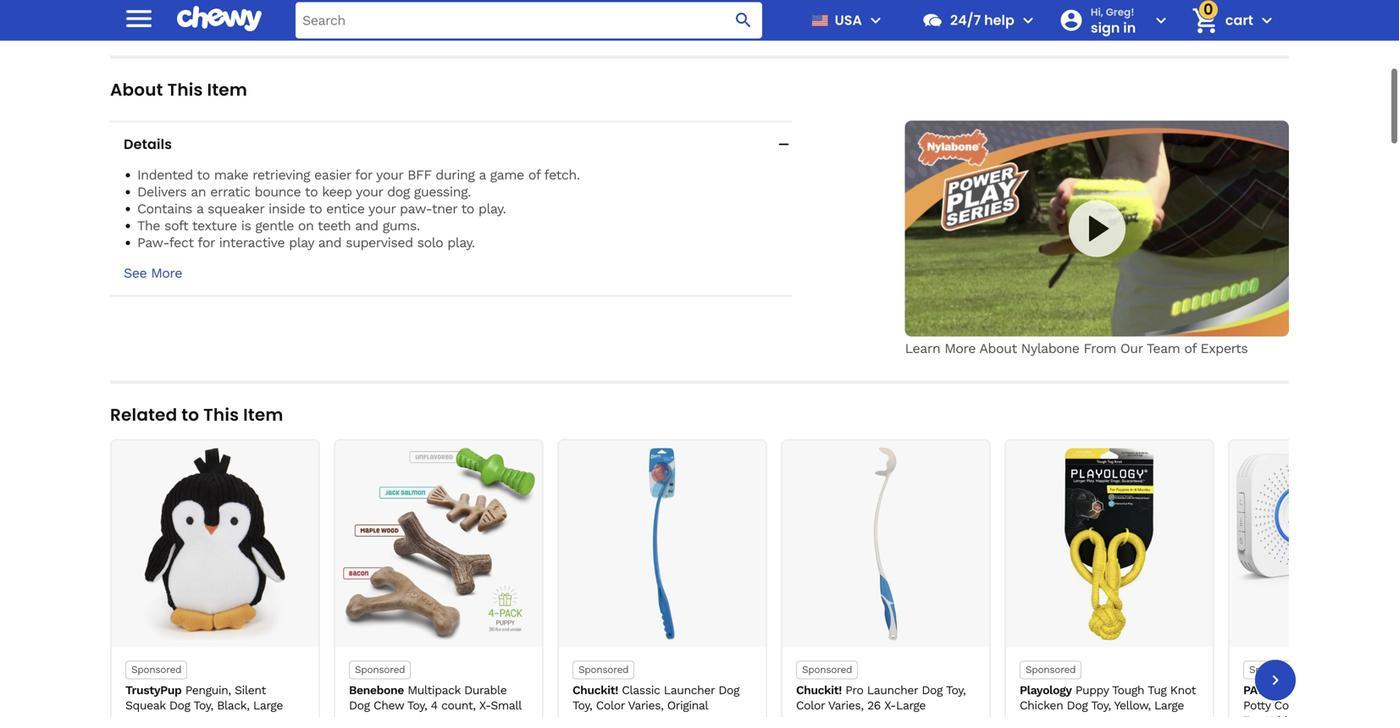 Task type: vqa. For each thing, say whether or not it's contained in the screenshot.
"Give Back menu" image in the right top of the page
no



Task type: locate. For each thing, give the bounding box(es) containing it.
learn more about nylabone from our team of experts
[[905, 340, 1248, 357]]

2 launcher from the left
[[867, 683, 918, 697]]

0 horizontal spatial color
[[596, 699, 625, 713]]

color left 26
[[796, 699, 825, 713]]

your
[[376, 167, 403, 183], [356, 184, 383, 200], [368, 201, 396, 217]]

0 horizontal spatial large
[[253, 699, 283, 713]]

cart
[[1225, 11, 1253, 30]]

toy,
[[946, 683, 966, 697], [194, 699, 213, 713], [407, 699, 427, 713], [573, 699, 592, 713], [1091, 699, 1111, 713]]

dog for classic launcher dog toy, color varies, original
[[719, 683, 739, 697]]

your left dog
[[356, 184, 383, 200]]

varies,
[[628, 699, 663, 713], [828, 699, 864, 713]]

0 horizontal spatial a
[[196, 201, 203, 217]]

play.
[[478, 201, 506, 217], [447, 235, 475, 251]]

sponsored up classic
[[578, 664, 629, 676]]

play. down game
[[478, 201, 506, 217]]

of right game
[[528, 167, 540, 183]]

more
[[151, 265, 182, 281], [945, 340, 976, 357]]

varies, down pro
[[828, 699, 864, 713]]

your down dog
[[368, 201, 396, 217]]

large down silent at the left of page
[[253, 699, 283, 713]]

and down the teeth
[[318, 235, 341, 251]]

1 large from the left
[[253, 699, 283, 713]]

1 horizontal spatial a
[[479, 167, 486, 183]]

3 sponsored from the left
[[578, 664, 629, 676]]

2 color from the left
[[796, 699, 825, 713]]

0 horizontal spatial of
[[528, 167, 540, 183]]

1 horizontal spatial x-
[[884, 699, 896, 713]]

color inside classic launcher dog toy, color varies, original
[[596, 699, 625, 713]]

2 chuckit! from the left
[[796, 683, 842, 697]]

more for see
[[151, 265, 182, 281]]

fect
[[169, 235, 194, 251]]

0 horizontal spatial varies,
[[628, 699, 663, 713]]

teeth
[[318, 218, 351, 234]]

interactive
[[219, 235, 285, 251]]

silent
[[235, 683, 266, 697]]

color
[[596, 699, 625, 713], [796, 699, 825, 713]]

varies, inside pro launcher dog toy, color varies, 26 x-large
[[828, 699, 864, 713]]

launcher for original
[[664, 683, 715, 697]]

toy, inside puppy tough tug knot chicken dog toy, yellow, large
[[1091, 699, 1111, 713]]

more for learn
[[945, 340, 976, 357]]

gentle
[[255, 218, 294, 234]]

6 sponsored from the left
[[1249, 664, 1299, 676]]

large right 26
[[896, 699, 926, 713]]

hi, greg! sign in
[[1091, 5, 1136, 37]]

varies, inside classic launcher dog toy, color varies, original
[[628, 699, 663, 713]]

0 horizontal spatial chuckit!
[[573, 683, 618, 697]]

0 horizontal spatial play.
[[447, 235, 475, 251]]

related
[[110, 403, 177, 427]]

dog
[[719, 683, 739, 697], [922, 683, 943, 697], [169, 699, 190, 713], [349, 699, 370, 713], [1067, 699, 1088, 713]]

play. right solo
[[447, 235, 475, 251]]

x- down durable
[[479, 699, 491, 713]]

inside
[[268, 201, 305, 217]]

more right see
[[151, 265, 182, 281]]

list
[[164, 0, 584, 21], [110, 439, 1399, 717]]

learn
[[905, 340, 940, 357]]

1 x- from the left
[[479, 699, 491, 713]]

1 vertical spatial and
[[318, 235, 341, 251]]

0 horizontal spatial for
[[198, 235, 215, 251]]

0 vertical spatial a
[[479, 167, 486, 183]]

a left game
[[479, 167, 486, 183]]

nylabone power play football gripz dog toy, medium slide 2 of 10 image
[[229, 0, 276, 18]]

account menu image
[[1151, 10, 1171, 30]]

for right easier
[[355, 167, 372, 183]]

1 vertical spatial for
[[198, 235, 215, 251]]

0 horizontal spatial x-
[[479, 699, 491, 713]]

tug
[[1148, 683, 1167, 697]]

launcher
[[664, 683, 715, 697], [867, 683, 918, 697]]

indented
[[137, 167, 193, 183]]

3 large from the left
[[1154, 699, 1184, 713]]

launcher up original
[[664, 683, 715, 697]]

about this item
[[110, 78, 247, 102]]

menu image
[[122, 1, 156, 35], [866, 10, 886, 30]]

team
[[1147, 340, 1180, 357]]

about left nylabone
[[979, 340, 1017, 357]]

menu image inside usa popup button
[[866, 10, 886, 30]]

this right related
[[203, 403, 239, 427]]

24/7
[[950, 11, 981, 30]]

1 varies, from the left
[[628, 699, 663, 713]]

in
[[1123, 18, 1136, 37]]

help menu image
[[1018, 10, 1038, 30]]

to left keep on the left of page
[[305, 184, 318, 200]]

24/7 help link
[[915, 0, 1015, 41]]

1 vertical spatial list
[[110, 439, 1399, 717]]

of inside indented to make retrieving easier for your bff during a game of fetch. delivers an erratic bounce to keep your dog guessing. contains a squeaker inside to entice your paw-tner to play. the soft texture is gentle on teeth and gums. paw-fect for interactive play and supervised solo play.
[[528, 167, 540, 183]]

item
[[207, 78, 247, 102], [243, 403, 283, 427]]

chuckit! for classic launcher dog toy, color varies, original
[[573, 683, 618, 697]]

to right the tner
[[461, 201, 474, 217]]

a
[[479, 167, 486, 183], [196, 201, 203, 217]]

dog inside classic launcher dog toy, color varies, original
[[719, 683, 739, 697]]

to up an
[[197, 167, 210, 183]]

dog
[[387, 184, 410, 200]]

for down the texture
[[198, 235, 215, 251]]

1 launcher from the left
[[664, 683, 715, 697]]

contains
[[137, 201, 192, 217]]

1 horizontal spatial play.
[[478, 201, 506, 217]]

details image
[[775, 136, 792, 153]]

x- inside multipack durable dog chew toy, 4 count, x-small
[[479, 699, 491, 713]]

1 vertical spatial of
[[1184, 340, 1196, 357]]

sponsored up the 'benebone'
[[355, 664, 405, 676]]

launcher for 26
[[867, 683, 918, 697]]

24/7 help
[[950, 11, 1015, 30]]

help
[[984, 11, 1015, 30]]

of right team
[[1184, 340, 1196, 357]]

cart link
[[1185, 0, 1253, 41]]

1 color from the left
[[596, 699, 625, 713]]

your up dog
[[376, 167, 403, 183]]

related to this item
[[110, 403, 283, 427]]

and up supervised
[[355, 218, 378, 234]]

nylabone power play football gripz dog toy, medium slide 1 of 10 image
[[169, 0, 214, 17]]

color down classic
[[596, 699, 625, 713]]

cart menu image
[[1257, 10, 1277, 30]]

nylabone power play football gripz dog toy, medium slide 6 of 10 image
[[473, 0, 520, 18]]

0 vertical spatial and
[[355, 218, 378, 234]]

launcher inside pro launcher dog toy, color varies, 26 x-large
[[867, 683, 918, 697]]

0 vertical spatial of
[[528, 167, 540, 183]]

list containing trustypup
[[110, 439, 1399, 717]]

large
[[253, 699, 283, 713], [896, 699, 926, 713], [1154, 699, 1184, 713]]

group
[[617, 0, 979, 28]]

varies, down classic
[[628, 699, 663, 713]]

sign
[[1091, 18, 1120, 37]]

1 horizontal spatial varies,
[[828, 699, 864, 713]]

x-
[[479, 699, 491, 713], [884, 699, 896, 713]]

large inside pro launcher dog toy, color varies, 26 x-large
[[896, 699, 926, 713]]

0 horizontal spatial and
[[318, 235, 341, 251]]

original
[[667, 699, 708, 713]]

dog inside pro launcher dog toy, color varies, 26 x-large
[[922, 683, 943, 697]]

1 vertical spatial more
[[945, 340, 976, 357]]

2 horizontal spatial large
[[1154, 699, 1184, 713]]

this
[[167, 78, 203, 102], [203, 403, 239, 427]]

1 vertical spatial item
[[243, 403, 283, 427]]

tner
[[432, 201, 457, 217]]

penguin,
[[185, 683, 231, 697]]

2 large from the left
[[896, 699, 926, 713]]

1 horizontal spatial more
[[945, 340, 976, 357]]

patpet smart training doorbell potty communication dog & cat toy, white, small image
[[1237, 448, 1399, 641]]

chuckit!
[[573, 683, 618, 697], [796, 683, 842, 697]]

for
[[355, 167, 372, 183], [198, 235, 215, 251]]

2 x- from the left
[[884, 699, 896, 713]]

is
[[241, 218, 251, 234]]

1 vertical spatial about
[[979, 340, 1017, 357]]

1 horizontal spatial launcher
[[867, 683, 918, 697]]

5 sponsored from the left
[[1026, 664, 1076, 676]]

sponsored up the playology
[[1026, 664, 1076, 676]]

nylabone power play football gripz dog toy, medium slide 4 of 10 image
[[351, 0, 398, 18]]

0 horizontal spatial launcher
[[664, 683, 715, 697]]

yellow,
[[1114, 699, 1151, 713]]

this up details
[[167, 78, 203, 102]]

from
[[1084, 340, 1116, 357]]

texture
[[192, 218, 237, 234]]

keep
[[322, 184, 352, 200]]

a down an
[[196, 201, 203, 217]]

0 horizontal spatial more
[[151, 265, 182, 281]]

1 horizontal spatial this
[[203, 403, 239, 427]]

chuckit! left classic
[[573, 683, 618, 697]]

large inside puppy tough tug knot chicken dog toy, yellow, large
[[1154, 699, 1184, 713]]

1 horizontal spatial color
[[796, 699, 825, 713]]

see more
[[124, 265, 182, 281]]

chuckit! pro launcher dog toy, color varies, 26 x-large image
[[789, 448, 982, 641]]

tough
[[1112, 683, 1144, 697]]

x- for large
[[884, 699, 896, 713]]

1 horizontal spatial about
[[979, 340, 1017, 357]]

0 horizontal spatial about
[[110, 78, 163, 102]]

0 vertical spatial more
[[151, 265, 182, 281]]

large down tug
[[1154, 699, 1184, 713]]

supervised
[[346, 235, 413, 251]]

to up on
[[309, 201, 322, 217]]

toy, inside multipack durable dog chew toy, 4 count, x-small
[[407, 699, 427, 713]]

training
[[1326, 683, 1368, 697]]

sponsored up patpet
[[1249, 664, 1299, 676]]

2 varies, from the left
[[828, 699, 864, 713]]

pro
[[845, 683, 863, 697]]

chewy support image
[[921, 9, 943, 31]]

launcher up 26
[[867, 683, 918, 697]]

large inside penguin, silent squeak dog toy, black, large
[[253, 699, 283, 713]]

menu image left the nylabone power play football gripz dog toy, medium slide 1 of 10 image
[[122, 1, 156, 35]]

nylabone power play football gripz dog toy, medium slide 3 of 10 image
[[290, 0, 337, 18]]

1 horizontal spatial of
[[1184, 340, 1196, 357]]

durable
[[464, 683, 507, 697]]

1 horizontal spatial large
[[896, 699, 926, 713]]

to right related
[[181, 403, 199, 427]]

launcher inside classic launcher dog toy, color varies, original
[[664, 683, 715, 697]]

dog inside puppy tough tug knot chicken dog toy, yellow, large
[[1067, 699, 1088, 713]]

experts
[[1201, 340, 1248, 357]]

items image
[[1190, 6, 1220, 35]]

1 vertical spatial this
[[203, 403, 239, 427]]

x- right 26
[[884, 699, 896, 713]]

color inside pro launcher dog toy, color varies, 26 x-large
[[796, 699, 825, 713]]

sponsored
[[131, 664, 181, 676], [355, 664, 405, 676], [578, 664, 629, 676], [802, 664, 852, 676], [1026, 664, 1076, 676], [1249, 664, 1299, 676]]

1 vertical spatial a
[[196, 201, 203, 217]]

0 horizontal spatial this
[[167, 78, 203, 102]]

sponsored up trustypup
[[131, 664, 181, 676]]

1 chuckit! from the left
[[573, 683, 618, 697]]

soft
[[164, 218, 188, 234]]

dog for pro launcher dog toy, color varies, 26 x-large
[[922, 683, 943, 697]]

sponsored for pro
[[802, 664, 852, 676]]

sponsored up pro
[[802, 664, 852, 676]]

during
[[436, 167, 475, 183]]

squeak
[[125, 699, 166, 713]]

x- inside pro launcher dog toy, color varies, 26 x-large
[[884, 699, 896, 713]]

2 sponsored from the left
[[355, 664, 405, 676]]

dog inside multipack durable dog chew toy, 4 count, x-small
[[349, 699, 370, 713]]

usa button
[[805, 0, 886, 41]]

sponsored for smart
[[1249, 664, 1299, 676]]

nylabone
[[1021, 340, 1079, 357]]

1 vertical spatial play.
[[447, 235, 475, 251]]

sponsored for multipack
[[355, 664, 405, 676]]

about
[[110, 78, 163, 102], [979, 340, 1017, 357]]

about up details
[[110, 78, 163, 102]]

toy, inside classic launcher dog toy, color varies, original
[[573, 699, 592, 713]]

1 horizontal spatial for
[[355, 167, 372, 183]]

more right learn
[[945, 340, 976, 357]]

large for pro launcher dog toy, color varies, 26 x-large
[[896, 699, 926, 713]]

menu image right usa
[[866, 10, 886, 30]]

1 horizontal spatial menu image
[[866, 10, 886, 30]]

4 sponsored from the left
[[802, 664, 852, 676]]

1 sponsored from the left
[[131, 664, 181, 676]]

chuckit! left pro
[[796, 683, 842, 697]]

0 vertical spatial list
[[164, 0, 584, 21]]

1 horizontal spatial chuckit!
[[796, 683, 842, 697]]

0 vertical spatial play.
[[478, 201, 506, 217]]



Task type: describe. For each thing, give the bounding box(es) containing it.
gums.
[[383, 218, 420, 234]]

0 horizontal spatial menu image
[[122, 1, 156, 35]]

squeaker
[[208, 201, 264, 217]]

varies, for classic
[[628, 699, 663, 713]]

1 horizontal spatial and
[[355, 218, 378, 234]]

knot
[[1170, 683, 1196, 697]]

guessing.
[[414, 184, 471, 200]]

solo
[[417, 235, 443, 251]]

bounce
[[255, 184, 301, 200]]

color for classic
[[596, 699, 625, 713]]

chicken
[[1020, 699, 1063, 713]]

playology puppy tough tug knot chicken dog toy, yellow, large image
[[1013, 448, 1206, 641]]

chuckit! classic launcher dog toy, color varies, original image
[[566, 448, 759, 641]]

trustypup
[[125, 683, 182, 697]]

sponsored for puppy
[[1026, 664, 1076, 676]]

small
[[491, 699, 522, 713]]

benebone multipack durable dog chew toy, 4 count, x-small image
[[342, 448, 535, 641]]

count,
[[441, 699, 476, 713]]

toy, inside pro launcher dog toy, color varies, 26 x-large
[[946, 683, 966, 697]]

multipack
[[408, 683, 460, 697]]

erratic
[[210, 184, 250, 200]]

retrieving
[[252, 167, 310, 183]]

paw-
[[137, 235, 169, 251]]

classic
[[622, 683, 660, 697]]

paw-
[[400, 201, 432, 217]]

multipack durable dog chew toy, 4 count, x-small
[[349, 683, 522, 713]]

hi,
[[1091, 5, 1103, 19]]

puppy
[[1076, 683, 1109, 697]]

delivers
[[137, 184, 187, 200]]

play
[[289, 235, 314, 251]]

doorb
[[1371, 683, 1399, 697]]

4
[[431, 699, 438, 713]]

smart training doorb
[[1243, 683, 1399, 717]]

color for pro
[[796, 699, 825, 713]]

benebone
[[349, 683, 404, 697]]

chew
[[374, 699, 404, 713]]

entice
[[326, 201, 365, 217]]

patpet
[[1243, 683, 1285, 697]]

0 vertical spatial your
[[376, 167, 403, 183]]

our
[[1120, 340, 1143, 357]]

toy, inside penguin, silent squeak dog toy, black, large
[[194, 699, 213, 713]]

varies, for pro
[[828, 699, 864, 713]]

2 vertical spatial your
[[368, 201, 396, 217]]

trustypup penguin, silent squeak dog toy, black, large image
[[119, 448, 312, 641]]

smart
[[1289, 683, 1322, 697]]

large for puppy tough tug knot chicken dog toy, yellow, large
[[1154, 699, 1184, 713]]

puppy tough tug knot chicken dog toy, yellow, large
[[1020, 683, 1196, 713]]

black,
[[217, 699, 249, 713]]

make
[[214, 167, 248, 183]]

on
[[298, 218, 314, 234]]

0 vertical spatial this
[[167, 78, 203, 102]]

dog inside penguin, silent squeak dog toy, black, large
[[169, 699, 190, 713]]

an
[[191, 184, 206, 200]]

penguin, silent squeak dog toy, black, large
[[125, 683, 283, 713]]

26
[[867, 699, 881, 713]]

greg!
[[1106, 5, 1135, 19]]

playology
[[1020, 683, 1072, 697]]

nylabone power play football gripz dog toy, medium slide 5 of 10 image
[[412, 0, 459, 18]]

submit search image
[[733, 10, 754, 30]]

chewy home image
[[177, 0, 262, 37]]

details
[[124, 135, 172, 154]]

0 vertical spatial item
[[207, 78, 247, 102]]

bff
[[407, 167, 431, 183]]

x- for small
[[479, 699, 491, 713]]

easier
[[314, 167, 351, 183]]

see
[[124, 265, 147, 281]]

chuckit! for pro launcher dog toy, color varies, 26 x-large
[[796, 683, 842, 697]]

0 vertical spatial for
[[355, 167, 372, 183]]

Product search field
[[296, 2, 762, 39]]

game
[[490, 167, 524, 183]]

pro launcher dog toy, color varies, 26 x-large
[[796, 683, 966, 713]]

fetch.
[[544, 167, 580, 183]]

classic launcher dog toy, color varies, original
[[573, 683, 739, 713]]

indented to make retrieving easier for your bff during a game of fetch. delivers an erratic bounce to keep your dog guessing. contains a squeaker inside to entice your paw-tner to play. the soft texture is gentle on teeth and gums. paw-fect for interactive play and supervised solo play.
[[137, 167, 580, 251]]

0 vertical spatial about
[[110, 78, 163, 102]]

usa
[[835, 11, 862, 30]]

sponsored for classic
[[578, 664, 629, 676]]

dog for multipack durable dog chew toy, 4 count, x-small
[[349, 699, 370, 713]]

1 vertical spatial your
[[356, 184, 383, 200]]

the
[[137, 218, 160, 234]]

nylabone power play football gripz dog toy, medium slide 7 of 10 image
[[534, 0, 581, 18]]

sponsored for penguin,
[[131, 664, 181, 676]]

Search text field
[[296, 2, 762, 39]]



